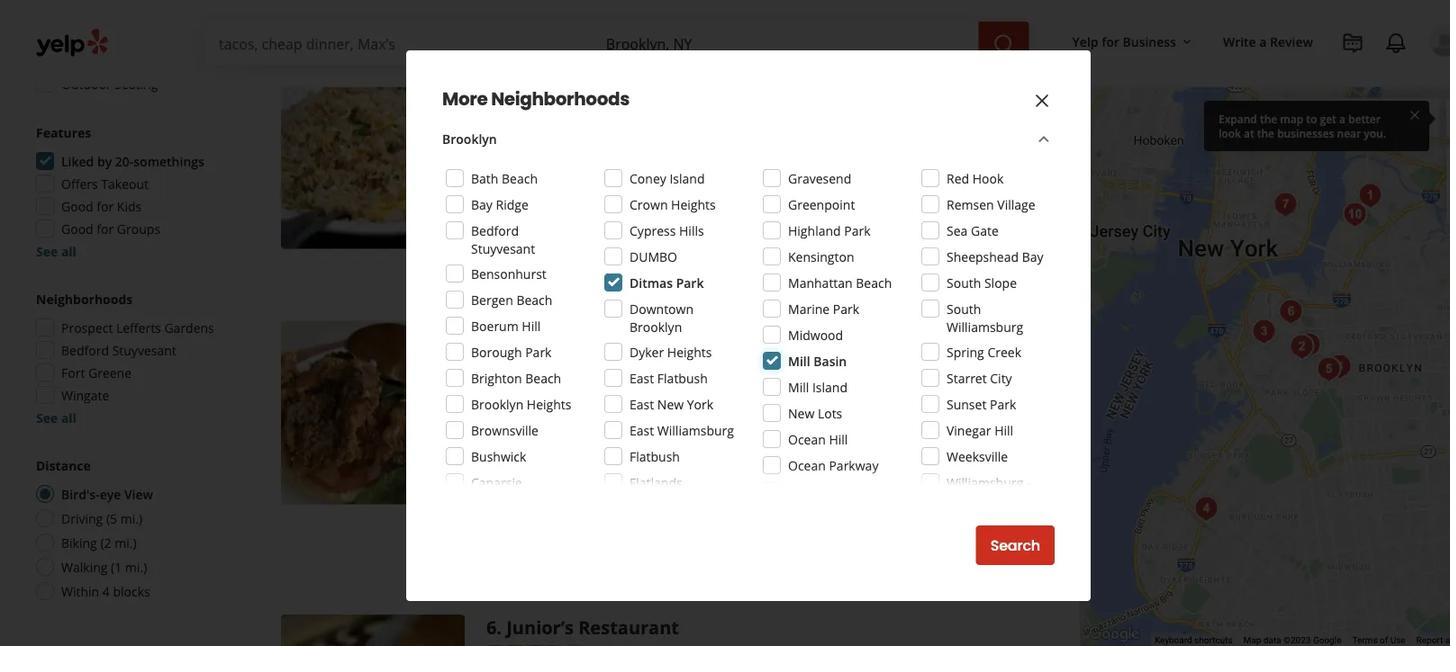 Task type: vqa. For each thing, say whether or not it's contained in the screenshot.


Task type: locate. For each thing, give the bounding box(es) containing it.
3 . from the top
[[497, 616, 502, 640]]

1 vertical spatial see
[[36, 410, 58, 427]]

red
[[947, 170, 970, 187]]

dumbo
[[630, 248, 678, 265]]

williamsburg - north side
[[947, 474, 1031, 510]]

0 vertical spatial 16 speech v2 image
[[487, 207, 501, 222]]

breakfast inside button
[[490, 380, 543, 395]]

an
[[550, 483, 565, 500]]

1 offers delivery from the top
[[505, 176, 592, 193]]

breakfast & brunch up brooklyn heights
[[490, 380, 595, 395]]

miriam image
[[1284, 329, 1320, 365]]

a right "write"
[[1260, 33, 1267, 50]]

close image inside more neighborhoods dialog
[[1032, 90, 1053, 112]]

ocean for ocean parkway
[[788, 457, 826, 474]]

1 vertical spatial previous image
[[288, 402, 310, 424]]

prospect for prospect heights
[[793, 380, 845, 397]]

0 vertical spatial good
[[61, 30, 93, 47]]

1 horizontal spatial breakfast & brunch
[[490, 380, 595, 395]]

starret
[[947, 370, 987, 387]]

breakfast down 'good for dinner'
[[61, 53, 117, 70]]

mi.) right (5 in the bottom left of the page
[[120, 510, 142, 528]]

south down sheepshead
[[947, 274, 982, 292]]

$$
[[764, 380, 779, 397]]

16 close v2 image
[[487, 258, 501, 272]]

offers delivery for the '16 checkmark v2' icon to the bottom
[[505, 454, 592, 471]]

16 speech v2 image left "came
[[487, 207, 501, 222]]

0 vertical spatial all
[[61, 243, 77, 260]]

1 south from the top
[[947, 274, 982, 292]]

brooklyn down place at the bottom left
[[603, 501, 655, 518]]

close image
[[1032, 90, 1053, 112], [1408, 107, 1423, 123]]

beach up ridge on the left top of page
[[502, 170, 538, 187]]

start
[[928, 542, 962, 562]]

all for wingate
[[61, 410, 77, 427]]

search inside button
[[991, 536, 1041, 556]]

close image inside expand the map to get a better look at the businesses near you. tooltip
[[1408, 107, 1423, 123]]

café luluc image
[[1247, 314, 1283, 350]]

16 checkmark v2 image up bay ridge
[[487, 178, 501, 192]]

1 mill from the top
[[788, 353, 811, 370]]

group containing features
[[31, 123, 223, 260]]

. for 5
[[497, 321, 502, 346]]

until
[[524, 407, 550, 424]]

0 vertical spatial get
[[1321, 111, 1337, 126]]

park for borough park
[[526, 344, 552, 361]]

0 vertical spatial see all button
[[36, 243, 77, 260]]

breakfast & brunch
[[61, 53, 175, 70], [490, 380, 595, 395]]

close image right better
[[1408, 107, 1423, 123]]

park down manhattan beach
[[833, 301, 860, 318]]

liked by 20-somethings
[[61, 153, 204, 170]]

moves
[[1390, 110, 1429, 127]]

1 vertical spatial breakfast & brunch
[[490, 380, 595, 395]]

option group
[[31, 457, 223, 606]]

1 horizontal spatial outdoor
[[505, 258, 549, 273]]

1 horizontal spatial prospect
[[793, 380, 845, 397]]

1 horizontal spatial search
[[1301, 110, 1341, 127]]

2 horizontal spatial hill
[[995, 422, 1014, 439]]

all for good for groups
[[61, 243, 77, 260]]

mi.) for biking (2 mi.)
[[115, 535, 137, 552]]

1 horizontal spatial island
[[813, 379, 848, 396]]

2 offers delivery from the top
[[505, 454, 592, 471]]

close image for more neighborhoods dialog
[[1032, 90, 1053, 112]]

east for east new york
[[630, 396, 654, 413]]

0 vertical spatial see
[[36, 243, 58, 260]]

williamsburg
[[947, 319, 1024, 336], [658, 422, 734, 439], [947, 474, 1024, 492]]

map for to
[[1281, 111, 1304, 126]]

and left it
[[799, 205, 822, 222]]

street
[[709, 223, 744, 240]]

within
[[61, 583, 99, 601]]

write a review link
[[1216, 25, 1321, 58]]

reviews) up east flatbush
[[644, 351, 692, 368]]

meal
[[714, 483, 743, 500]]

hill for ocean hill
[[829, 431, 848, 448]]

brooklyn down brighton
[[471, 396, 524, 413]]

1 horizontal spatial get
[[1321, 111, 1337, 126]]

1 horizontal spatial stuyvesant
[[471, 240, 535, 257]]

east up the 4.2 star rating 'image'
[[507, 65, 544, 90]]

0 horizontal spatial bedford stuyvesant
[[61, 342, 176, 359]]

0 vertical spatial bedford
[[471, 222, 519, 239]]

south inside the south williamsburg
[[947, 301, 982, 318]]

slideshow element
[[281, 65, 465, 249], [281, 321, 465, 505]]

0 vertical spatial slideshow element
[[281, 65, 465, 249]]

for for dinner
[[97, 30, 114, 47]]

parkway
[[829, 457, 879, 474]]

0 vertical spatial williamsburg
[[947, 319, 1024, 336]]

1 vertical spatial is
[[538, 483, 547, 500]]

brighton beach
[[471, 370, 562, 387]]

crown heights
[[630, 196, 716, 213]]

0 vertical spatial .
[[497, 65, 502, 90]]

1 see all from the top
[[36, 243, 77, 260]]

1 horizontal spatial map
[[1361, 110, 1387, 127]]

1 ocean from the top
[[788, 431, 826, 448]]

island for mill island
[[813, 379, 848, 396]]

bay right sheepshead
[[1022, 248, 1044, 265]]

2 previous image from the top
[[288, 402, 310, 424]]

east for east flatbush
[[630, 370, 654, 387]]

(1.1k
[[613, 351, 641, 368]]

beach down you
[[856, 274, 892, 292]]

breakfast up brooklyn heights
[[490, 380, 543, 395]]

None search field
[[205, 22, 1033, 65]]

0 vertical spatial breakfast & brunch
[[61, 53, 175, 70]]

1 16 speech v2 image from the top
[[487, 207, 501, 222]]

brooklyn down downtown
[[630, 319, 682, 336]]

2 see all from the top
[[36, 410, 77, 427]]

brooklyn down more
[[442, 130, 497, 147]]

williamsburg up side
[[947, 474, 1024, 492]]

williamsburg down york at the bottom of page
[[658, 422, 734, 439]]

16 speech v2 image left "this
[[487, 485, 501, 499]]

previous image
[[288, 146, 310, 168], [288, 402, 310, 424]]

0 vertical spatial search
[[1301, 110, 1341, 127]]

kensington
[[788, 248, 855, 265]]

sheepshead bay
[[947, 248, 1044, 265]]

close image for expand the map to get a better look at the businesses near you. tooltip in the right top of the page
[[1408, 107, 1423, 123]]

1 vertical spatial outdoor
[[505, 258, 549, 273]]

see all down wingate
[[36, 410, 77, 427]]

for for business
[[1102, 33, 1120, 50]]

and
[[799, 205, 822, 222], [795, 223, 817, 240]]

or up 1.
[[789, 483, 801, 500]]

park down city
[[990, 396, 1017, 413]]

island for coney island
[[670, 170, 705, 187]]

1 good from the top
[[61, 30, 93, 47]]

1 vertical spatial stuyvesant
[[112, 342, 176, 359]]

0 vertical spatial delivery
[[544, 176, 592, 193]]

1 vertical spatial bay
[[1022, 248, 1044, 265]]

is right parking
[[1005, 205, 1015, 222]]

0 vertical spatial outdoor
[[61, 75, 111, 92]]

ocean
[[788, 431, 826, 448], [788, 457, 826, 474]]

1 vertical spatial flatbush
[[630, 448, 680, 465]]

offers for "came
[[505, 176, 541, 193]]

could…"
[[904, 223, 951, 240]]

1 vertical spatial ocean
[[788, 457, 826, 474]]

offers inside group
[[61, 175, 98, 192]]

get inside expand the map to get a better look at the businesses near you.
[[1321, 111, 1337, 126]]

option group containing distance
[[31, 457, 223, 606]]

2 slideshow element from the top
[[281, 321, 465, 505]]

mill basin
[[788, 353, 847, 370]]

breakfast & brunch button
[[487, 379, 599, 397]]

get down it
[[820, 223, 839, 240]]

0 vertical spatial previous image
[[288, 146, 310, 168]]

global
[[582, 321, 640, 346]]

1 vertical spatial mill
[[788, 379, 809, 396]]

the
[[1261, 111, 1278, 126], [1258, 126, 1275, 141], [926, 483, 945, 500], [580, 501, 600, 518]]

sum
[[515, 124, 539, 139]]

bedford up fort greene at bottom
[[61, 342, 109, 359]]

marine park
[[788, 301, 860, 318]]

east down (1.1k reviews)
[[630, 370, 654, 387]]

stuyvesant
[[471, 240, 535, 257], [112, 342, 176, 359]]

beach for bergen beach
[[517, 292, 553, 309]]

1 vertical spatial east harbor seafood palace image
[[1189, 492, 1225, 528]]

0 vertical spatial reviews)
[[641, 95, 690, 112]]

0 horizontal spatial breakfast & brunch
[[61, 53, 175, 70]]

2 south from the top
[[947, 301, 982, 318]]

offers up ridge on the left top of page
[[505, 176, 541, 193]]

1 horizontal spatial to
[[873, 483, 885, 500]]

sum
[[624, 205, 650, 222]]

2 vertical spatial mi.)
[[125, 559, 147, 576]]

0 vertical spatial mi.)
[[120, 510, 142, 528]]

brooklyn
[[442, 130, 497, 147], [630, 319, 682, 336], [471, 396, 524, 413], [949, 483, 1001, 500], [603, 501, 655, 518]]

2 all from the top
[[61, 410, 77, 427]]

you
[[609, 223, 631, 240]]

0 horizontal spatial east harbor seafood palace image
[[281, 65, 465, 249]]

0 horizontal spatial prospect
[[61, 319, 113, 337]]

reviews) down seafood
[[641, 95, 690, 112]]

breakfast & brunch link
[[487, 379, 599, 397]]

new down "food"
[[658, 396, 684, 413]]

16 vegetarian v2 image
[[487, 434, 501, 448]]

outdoor right 16 close v2 icon
[[505, 258, 549, 273]]

sheepshead
[[947, 248, 1019, 265]]

1 vertical spatial bedford
[[61, 342, 109, 359]]

2 vertical spatial .
[[497, 616, 502, 640]]

liked
[[61, 153, 94, 170]]

good for good for kids
[[61, 198, 93, 215]]

island up crown heights
[[670, 170, 705, 187]]

16 checkmark v2 image
[[487, 178, 501, 192], [604, 258, 618, 272], [487, 456, 501, 470]]

0 vertical spatial stuyvesant
[[471, 240, 535, 257]]

as up lucky.
[[862, 205, 875, 222]]

bedford down bay ridge
[[471, 222, 519, 239]]

mi.) for walking (1 mi.)
[[125, 559, 147, 576]]

0 vertical spatial prospect
[[61, 319, 113, 337]]

map right at
[[1281, 111, 1304, 126]]

good for groups
[[61, 220, 160, 237]]

1 vertical spatial &
[[546, 380, 554, 395]]

east left healthy
[[630, 422, 654, 439]]

0 vertical spatial brunch
[[133, 53, 175, 70]]

1 slideshow element from the top
[[281, 65, 465, 249]]

prospect up new lots
[[793, 380, 845, 397]]

map for moves
[[1361, 110, 1387, 127]]

0 horizontal spatial bedford
[[61, 342, 109, 359]]

1 horizontal spatial &
[[546, 380, 554, 395]]

offers for good
[[61, 175, 98, 192]]

map inside expand the map to get a better look at the businesses near you.
[[1281, 111, 1304, 126]]

good for kids
[[61, 198, 142, 215]]

mi.)
[[120, 510, 142, 528], [115, 535, 137, 552], [125, 559, 147, 576]]

heights for crown heights
[[671, 196, 716, 213]]

coney
[[630, 170, 667, 187]]

2 vertical spatial delivery
[[544, 454, 592, 471]]

2 ocean from the top
[[788, 457, 826, 474]]

0 vertical spatial is
[[1005, 205, 1015, 222]]

stuyvesant up 16 close v2 icon
[[471, 240, 535, 257]]

park for highland park
[[845, 222, 871, 239]]

park
[[845, 222, 871, 239], [676, 274, 704, 292], [833, 301, 860, 318], [526, 344, 552, 361], [990, 396, 1017, 413]]

slope
[[985, 274, 1017, 292]]

grab
[[674, 483, 701, 500]]

stuyvesant down lefferts
[[112, 342, 176, 359]]

more neighborhoods dialog
[[0, 0, 1451, 647]]

1 horizontal spatial hill
[[829, 431, 848, 448]]

new left lots
[[788, 405, 815, 422]]

1 vertical spatial or
[[564, 501, 577, 518]]

park up brighton beach at left bottom
[[526, 344, 552, 361]]

map left moves
[[1361, 110, 1387, 127]]

good for good for groups
[[61, 220, 93, 237]]

good
[[61, 30, 93, 47], [61, 198, 93, 215], [61, 220, 93, 237]]

delivery down 'vegetarian friendly'
[[544, 454, 592, 471]]

ocean down new lots
[[788, 431, 826, 448]]

all down wingate
[[61, 410, 77, 427]]

for inside button
[[1102, 33, 1120, 50]]

parking
[[958, 205, 1002, 222]]

offers delivery down 'vegetarian friendly'
[[505, 454, 592, 471]]

neighborhoods
[[491, 87, 630, 112], [36, 291, 133, 308]]

breakfast & brunch up outdoor seating
[[61, 53, 175, 70]]

0 horizontal spatial stuyvesant
[[112, 342, 176, 359]]

brunch up 8:00
[[556, 380, 595, 395]]

1 horizontal spatial bedford stuyvesant
[[471, 222, 535, 257]]

get inside "came here for dim sum on a weekday afternoon and it was as busy as ever. parking is always a gamble, you could try for street parking and get lucky. you could…"
[[820, 223, 839, 240]]

comfort food link
[[606, 379, 687, 397]]

1 vertical spatial brunch
[[556, 380, 595, 395]]

hill down bergen beach
[[522, 318, 541, 335]]

good down reservations
[[61, 30, 93, 47]]

1 all from the top
[[61, 243, 77, 260]]

caribbean link
[[694, 379, 757, 397]]

bedford stuyvesant up greene
[[61, 342, 176, 359]]

0 vertical spatial south
[[947, 274, 982, 292]]

search for search
[[991, 536, 1041, 556]]

good down 'good for kids'
[[61, 220, 93, 237]]

side
[[985, 492, 1010, 510]]

beach for manhattan beach
[[856, 274, 892, 292]]

16 checkmark v2 image down you
[[604, 258, 618, 272]]

0 horizontal spatial get
[[820, 223, 839, 240]]

for down offers takeout
[[97, 198, 114, 215]]

east harbor seafood palace image
[[281, 65, 465, 249], [1189, 492, 1225, 528]]

user actions element
[[1058, 23, 1451, 133]]

bklyn larder image
[[1292, 328, 1328, 364]]

for right yelp
[[1102, 33, 1120, 50]]

to inside expand the map to get a better look at the businesses near you.
[[1307, 111, 1318, 126]]

prospect inside group
[[61, 319, 113, 337]]

or down an
[[564, 501, 577, 518]]

groups
[[117, 220, 160, 237]]

bedford inside more neighborhoods dialog
[[471, 222, 519, 239]]

park up downtown
[[676, 274, 704, 292]]

offers delivery up 'here'
[[505, 176, 592, 193]]

ocean up after
[[788, 457, 826, 474]]

map data ©2023 google
[[1244, 636, 1342, 647]]

tom's image
[[1322, 349, 1358, 385]]

0 vertical spatial flatbush
[[658, 370, 708, 387]]

1 vertical spatial mi.)
[[115, 535, 137, 552]]

projects image
[[1343, 32, 1364, 54]]

for right try
[[689, 223, 706, 240]]

beach down 3.8 star rating image
[[526, 370, 562, 387]]

hill down sunset park
[[995, 422, 1014, 439]]

mill down midwood
[[788, 353, 811, 370]]

1 see from the top
[[36, 243, 58, 260]]

bedford stuyvesant inside more neighborhoods dialog
[[471, 222, 535, 257]]

2 mill from the top
[[788, 379, 809, 396]]

or
[[789, 483, 801, 500], [564, 501, 577, 518]]

0 horizontal spatial new
[[658, 396, 684, 413]]

0 horizontal spatial hill
[[522, 318, 541, 335]]

1 horizontal spatial neighborhoods
[[491, 87, 630, 112]]

brownsville
[[471, 422, 539, 439]]

2 see from the top
[[36, 410, 58, 427]]

outdoor for outdoor seating
[[61, 75, 111, 92]]

1 see all button from the top
[[36, 243, 77, 260]]

4.2
[[591, 95, 609, 112]]

by
[[97, 153, 112, 170]]

flatbush up east new york
[[658, 370, 708, 387]]

group
[[31, 123, 223, 260], [1447, 145, 1451, 224], [31, 290, 223, 427]]

4.2 star rating image
[[487, 96, 584, 114]]

1 horizontal spatial or
[[789, 483, 801, 500]]

write a review
[[1224, 33, 1314, 50]]

& inside breakfast & brunch button
[[546, 380, 554, 395]]

see for good for groups
[[36, 243, 58, 260]]

boerum
[[471, 318, 519, 335]]

botanic
[[659, 501, 703, 518]]

a left better
[[1340, 111, 1346, 126]]

vegetarian
[[505, 432, 568, 449]]

is left an
[[538, 483, 547, 500]]

2 see all button from the top
[[36, 410, 77, 427]]

1 previous image from the top
[[288, 146, 310, 168]]

0 horizontal spatial neighborhoods
[[36, 291, 133, 308]]

1 vertical spatial south
[[947, 301, 982, 318]]

biking
[[61, 535, 97, 552]]

1 vertical spatial see all button
[[36, 410, 77, 427]]

1 vertical spatial slideshow element
[[281, 321, 465, 505]]

and up kensington
[[795, 223, 817, 240]]

2 vertical spatial good
[[61, 220, 93, 237]]

williamsburg up spring creek
[[947, 319, 1024, 336]]

sea gate
[[947, 222, 999, 239]]

prospect up fort greene at bottom
[[61, 319, 113, 337]]

city
[[991, 370, 1013, 387]]

park left you
[[845, 222, 871, 239]]

0 vertical spatial see all
[[36, 243, 77, 260]]

16 checkmark v2 image up canarsie
[[487, 456, 501, 470]]

dim sum link
[[487, 123, 542, 141]]

2 horizontal spatial as
[[1344, 110, 1357, 127]]

heights for prospect heights
[[848, 380, 893, 397]]

0 vertical spatial bedford stuyvesant
[[471, 222, 535, 257]]

see all button for wingate
[[36, 410, 77, 427]]

beach
[[502, 170, 538, 187], [856, 274, 892, 292], [517, 292, 553, 309], [526, 370, 562, 387]]

1 horizontal spatial east harbor seafood palace image
[[1189, 492, 1225, 528]]

1 vertical spatial .
[[497, 321, 502, 346]]

group containing neighborhoods
[[31, 290, 223, 427]]

1 horizontal spatial brunch
[[556, 380, 595, 395]]

©2023
[[1284, 636, 1311, 647]]

3 good from the top
[[61, 220, 93, 237]]

bird's-
[[61, 486, 100, 503]]

2 . from the top
[[497, 321, 502, 346]]

0 horizontal spatial as
[[862, 205, 875, 222]]

0 vertical spatial &
[[120, 53, 130, 70]]

as left the 'you.'
[[1344, 110, 1357, 127]]

all
[[61, 243, 77, 260], [61, 410, 77, 427]]

bushwick
[[471, 448, 527, 465]]

slideshow element for "came here for dim sum on a weekday afternoon and it was as busy as ever. parking is always a gamble, you could try for street parking and get lucky. you could…"
[[281, 65, 465, 249]]

dim
[[598, 205, 621, 222]]

bay down bath
[[471, 196, 493, 213]]

park for marine park
[[833, 301, 860, 318]]

ocean for ocean hill
[[788, 431, 826, 448]]

good down offers takeout
[[61, 198, 93, 215]]

williamsburg for east
[[658, 422, 734, 439]]

0 horizontal spatial search
[[991, 536, 1041, 556]]

0 vertical spatial or
[[789, 483, 801, 500]]

see all down good for groups
[[36, 243, 77, 260]]

0 vertical spatial offers delivery
[[505, 176, 592, 193]]

mi.) right (2 on the left
[[115, 535, 137, 552]]

0 horizontal spatial brunch
[[133, 53, 175, 70]]

&
[[120, 53, 130, 70], [546, 380, 554, 395]]

hill for vinegar hill
[[995, 422, 1014, 439]]

to left 'grab'
[[658, 483, 671, 500]]

& up seating
[[120, 53, 130, 70]]

1 vertical spatial search
[[991, 536, 1041, 556]]

1 . from the top
[[497, 65, 502, 90]]

delivery up 'here'
[[544, 176, 592, 193]]

write
[[1224, 33, 1257, 50]]

junior's restaurant link
[[507, 616, 679, 640]]

mi.) right (1
[[125, 559, 147, 576]]

flatbush up flatlands
[[630, 448, 680, 465]]

1 vertical spatial get
[[820, 223, 839, 240]]

0 horizontal spatial outdoor
[[61, 75, 111, 92]]

16 chevron down v2 image
[[1180, 35, 1195, 49]]

all down good for groups
[[61, 243, 77, 260]]

search for search as map moves
[[1301, 110, 1341, 127]]

hill up ocean parkway
[[829, 431, 848, 448]]

island up lots
[[813, 379, 848, 396]]

1 vertical spatial offers delivery
[[505, 454, 592, 471]]

delivery up 'ditmas'
[[622, 258, 665, 273]]

as up could…"
[[909, 205, 922, 222]]

2 good from the top
[[61, 198, 93, 215]]

bedford stuyvesant up 16 close v2 icon
[[471, 222, 535, 257]]

0 vertical spatial mill
[[788, 353, 811, 370]]

outdoor left seating
[[61, 75, 111, 92]]

see all button down good for groups
[[36, 243, 77, 260]]

south down south slope
[[947, 301, 982, 318]]

1 horizontal spatial is
[[1005, 205, 1015, 222]]

0 vertical spatial bay
[[471, 196, 493, 213]]

harbor
[[549, 65, 613, 90]]

2 16 speech v2 image from the top
[[487, 485, 501, 499]]

1 vertical spatial all
[[61, 410, 77, 427]]

park for sunset park
[[990, 396, 1017, 413]]

16 speech v2 image
[[487, 207, 501, 222], [487, 485, 501, 499]]

offers down liked
[[61, 175, 98, 192]]

coney island
[[630, 170, 705, 187]]

could
[[634, 223, 667, 240]]

0 vertical spatial island
[[670, 170, 705, 187]]

for down 'good for kids'
[[97, 220, 114, 237]]

6 . junior's restaurant
[[487, 616, 679, 640]]

16 speech v2 image for "came
[[487, 207, 501, 222]]

open
[[487, 407, 520, 424]]



Task type: describe. For each thing, give the bounding box(es) containing it.
heights for brooklyn heights
[[527, 396, 572, 413]]

(1.1k reviews) link
[[613, 349, 692, 369]]

dim sum
[[490, 124, 539, 139]]

caribbean button
[[694, 379, 757, 397]]

5
[[487, 321, 497, 346]]

ocean hill
[[788, 431, 848, 448]]

beach for bath beach
[[502, 170, 538, 187]]

parking
[[747, 223, 791, 240]]

yelp for business
[[1073, 33, 1177, 50]]

6
[[487, 616, 497, 640]]

outdoor for outdoor seating
[[505, 258, 549, 273]]

1 horizontal spatial bay
[[1022, 248, 1044, 265]]

a inside expand the map to get a better look at the businesses near you.
[[1340, 111, 1346, 126]]

notifications image
[[1386, 32, 1408, 54]]

walking (1 mi.)
[[61, 559, 147, 576]]

somethings
[[134, 153, 204, 170]]

williamsburg inside the williamsburg - north side
[[947, 474, 1024, 492]]

more link
[[954, 223, 988, 240]]

brooklyn inside downtown brooklyn
[[630, 319, 682, 336]]

distance
[[36, 457, 91, 474]]

remsen village
[[947, 196, 1036, 213]]

"came
[[506, 205, 545, 222]]

0 vertical spatial east harbor seafood palace image
[[281, 65, 465, 249]]

neighborhoods inside dialog
[[491, 87, 630, 112]]

1 vertical spatial and
[[795, 223, 817, 240]]

reviews) for .
[[644, 351, 692, 368]]

busy
[[878, 205, 906, 222]]

cheryl's global soul image
[[281, 321, 465, 505]]

slideshow element for "this is an excellent place to grab a meal before or after a visit to either the brooklyn museum, or the brooklyn botanic garden. why?  1. it's right around the…"
[[281, 321, 465, 505]]

a up right
[[836, 483, 843, 500]]

bird's-eye view
[[61, 486, 153, 503]]

hills
[[679, 222, 704, 239]]

healthy
[[656, 432, 701, 449]]

-
[[1027, 474, 1031, 492]]

start order button
[[911, 532, 1023, 571]]

search button
[[977, 526, 1055, 566]]

food
[[657, 380, 684, 395]]

museum,
[[506, 501, 561, 518]]

gardens
[[164, 319, 214, 337]]

is inside "came here for dim sum on a weekday afternoon and it was as busy as ever. parking is always a gamble, you could try for street parking and get lucky. you could…"
[[1005, 205, 1015, 222]]

lefferts
[[116, 319, 161, 337]]

reservations
[[61, 8, 137, 25]]

hill for boerum hill
[[522, 318, 541, 335]]

previous image for "this is an excellent place to grab a meal before or after a visit to either the brooklyn museum, or the brooklyn botanic garden. why?  1. it's right around the…"
[[288, 402, 310, 424]]

for up gamble,
[[578, 205, 595, 222]]

0 horizontal spatial bay
[[471, 196, 493, 213]]

0 vertical spatial and
[[799, 205, 822, 222]]

stuyvesant inside more neighborhoods dialog
[[471, 240, 535, 257]]

lucky.
[[842, 223, 875, 240]]

is inside "this is an excellent place to grab a meal before or after a visit to either the brooklyn museum, or the brooklyn botanic garden. why?  1. it's right around the…"
[[538, 483, 547, 500]]

a right 'grab'
[[704, 483, 711, 500]]

0 horizontal spatial to
[[658, 483, 671, 500]]

healthy dining
[[656, 432, 741, 449]]

flatlands
[[630, 474, 683, 492]]

brighton
[[471, 370, 522, 387]]

0 horizontal spatial or
[[564, 501, 577, 518]]

heights for dyker heights
[[668, 344, 712, 361]]

manhattan
[[788, 274, 853, 292]]

brooklyn inside brooklyn dropdown button
[[442, 130, 497, 147]]

search image
[[994, 33, 1015, 55]]

1 horizontal spatial as
[[909, 205, 922, 222]]

cypress hills
[[630, 222, 704, 239]]

0 horizontal spatial breakfast
[[61, 53, 117, 70]]

see all for wingate
[[36, 410, 77, 427]]

breakfast & brunch inside button
[[490, 380, 595, 395]]

a inside 'element'
[[1260, 33, 1267, 50]]

ocean parkway
[[788, 457, 879, 474]]

mill for mill basin
[[788, 353, 811, 370]]

weekday
[[682, 205, 734, 222]]

oasis image
[[1338, 197, 1374, 233]]

mill for mill island
[[788, 379, 809, 396]]

you
[[879, 223, 901, 240]]

cheryl's global soul image
[[1311, 352, 1348, 388]]

greenpoint
[[788, 196, 855, 213]]

spring
[[947, 344, 985, 361]]

east harbor seafood palace image inside map region
[[1189, 492, 1225, 528]]

highland
[[788, 222, 841, 239]]

vinegar hill
[[947, 422, 1014, 439]]

seating
[[115, 75, 158, 92]]

2 vertical spatial 16 checkmark v2 image
[[487, 456, 501, 470]]

park for ditmas park
[[676, 274, 704, 292]]

16 speech v2 image for "this
[[487, 485, 501, 499]]

businesses
[[1278, 126, 1335, 141]]

mi.) for driving (5 mi.)
[[120, 510, 142, 528]]

prospect for prospect lefferts gardens
[[61, 319, 113, 337]]

expand
[[1219, 111, 1258, 126]]

brooklyn down weeksville
[[949, 483, 1001, 500]]

williamsburg for south
[[947, 319, 1024, 336]]

map region
[[1003, 14, 1451, 647]]

(1.1k reviews)
[[613, 351, 692, 368]]

1.
[[791, 501, 802, 518]]

search as map moves
[[1301, 110, 1429, 127]]

. for 6
[[497, 616, 502, 640]]

neighborhoods inside group
[[36, 291, 133, 308]]

. east harbor seafood palace
[[497, 65, 753, 90]]

0 horizontal spatial &
[[120, 53, 130, 70]]

comfort food
[[610, 380, 684, 395]]

see all button for good for groups
[[36, 243, 77, 260]]

comfort food button
[[606, 379, 687, 397]]

offers delivery for the topmost the '16 checkmark v2' icon
[[505, 176, 592, 193]]

more
[[954, 223, 988, 240]]

fort
[[61, 364, 85, 382]]

keyboard shortcuts
[[1155, 636, 1233, 647]]

vinegar
[[947, 422, 992, 439]]

seating
[[552, 258, 589, 273]]

greene
[[88, 364, 132, 382]]

start order
[[928, 542, 1005, 562]]

see all for good for groups
[[36, 243, 77, 260]]

bay ridge
[[471, 196, 529, 213]]

google
[[1314, 636, 1342, 647]]

"came here for dim sum on a weekday afternoon and it was as busy as ever. parking is always a gamble, you could try for street parking and get lucky. you could…"
[[506, 205, 1015, 240]]

good for good for dinner
[[61, 30, 93, 47]]

terms of use link
[[1353, 636, 1406, 647]]

village
[[998, 196, 1036, 213]]

cheryl's global soul link
[[507, 321, 683, 346]]

offers takeout
[[61, 175, 149, 192]]

reviews) for east harbor seafood palace
[[641, 95, 690, 112]]

(5
[[106, 510, 117, 528]]

expand the map to get a better look at the businesses near you. tooltip
[[1205, 101, 1430, 151]]

excellent
[[568, 483, 621, 500]]

a right on
[[672, 205, 679, 222]]

always
[[506, 223, 546, 240]]

blocks
[[113, 583, 150, 601]]

for for kids
[[97, 198, 114, 215]]

google image
[[1085, 624, 1144, 647]]

driving
[[61, 510, 103, 528]]

five leaves image
[[1353, 178, 1389, 214]]

prospect heights
[[793, 380, 893, 397]]

1 vertical spatial 16 checkmark v2 image
[[604, 258, 618, 272]]

24 chevron down v2 image
[[1034, 128, 1055, 150]]

beach for brighton beach
[[526, 370, 562, 387]]

20-
[[115, 153, 134, 170]]

4
[[103, 583, 110, 601]]

south for south slope
[[947, 274, 982, 292]]

brunch inside breakfast & brunch button
[[556, 380, 595, 395]]

vegetarian friendly
[[505, 432, 616, 449]]

brooklyn button
[[442, 128, 1055, 151]]

clinton street baking company image
[[1268, 187, 1304, 223]]

south for south williamsburg
[[947, 301, 982, 318]]

midwood
[[788, 327, 844, 344]]

map
[[1244, 636, 1262, 647]]

bedford stuyvesant inside group
[[61, 342, 176, 359]]

see for wingate
[[36, 410, 58, 427]]

outdoor seating
[[505, 258, 589, 273]]

for for groups
[[97, 220, 114, 237]]

previous image for "came here for dim sum on a weekday afternoon and it was as busy as ever. parking is always a gamble, you could try for street parking and get lucky. you could…"
[[288, 146, 310, 168]]

stuyvesant inside group
[[112, 342, 176, 359]]

1 vertical spatial delivery
[[622, 258, 665, 273]]

a right report
[[1446, 636, 1451, 647]]

0 vertical spatial 16 checkmark v2 image
[[487, 178, 501, 192]]

1 horizontal spatial new
[[788, 405, 815, 422]]

bedford inside group
[[61, 342, 109, 359]]

east for east williamsburg
[[630, 422, 654, 439]]

junior's restaurant image
[[1274, 294, 1310, 330]]

a down 'here'
[[549, 223, 556, 240]]

next image
[[436, 402, 458, 424]]

16 healthy dining v2 image
[[638, 434, 652, 448]]

offers down vegetarian
[[505, 454, 541, 471]]

bensonhurst
[[471, 265, 547, 282]]

3.8 star rating image
[[487, 352, 584, 370]]

east new york
[[630, 396, 714, 413]]

5 . cheryl's global soul
[[487, 321, 683, 346]]

3.8
[[591, 351, 609, 368]]

pm
[[581, 407, 600, 424]]



